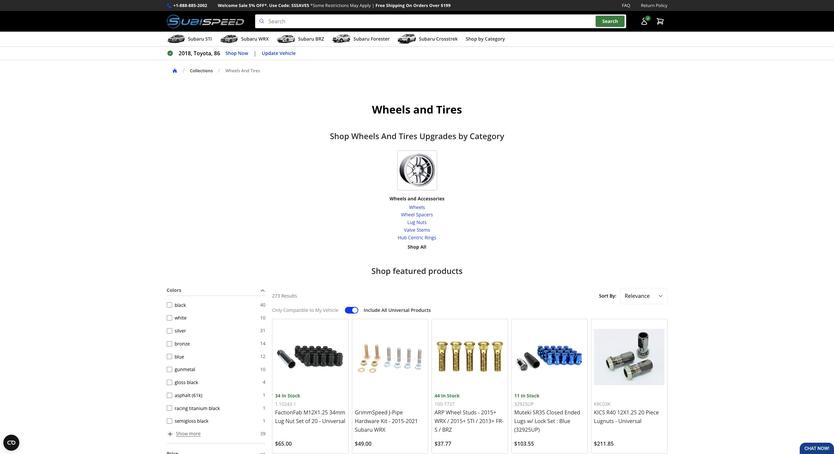 Task type: locate. For each thing, give the bounding box(es) containing it.
$103.55
[[514, 440, 534, 448]]

bronze button
[[167, 341, 172, 347]]

white button
[[167, 315, 172, 321]]

subaru brz
[[298, 36, 324, 42]]

2 horizontal spatial tires
[[436, 102, 462, 117]]

10 up 31
[[260, 315, 266, 321]]

1 vertical spatial category
[[470, 131, 504, 142]]

accessories
[[418, 196, 445, 202]]

1 for semigloss black
[[263, 418, 266, 424]]

1 vertical spatial brz
[[442, 426, 452, 434]]

2018, toyota, 86
[[179, 50, 220, 57]]

3 1 from the top
[[263, 418, 266, 424]]

brz right s
[[442, 426, 452, 434]]

2 vertical spatial tires
[[399, 131, 417, 142]]

wrx inside 'grimmspeed j-pipe hardware kit - 2015-2021 subaru wrx'
[[374, 426, 385, 434]]

- right kit
[[389, 418, 391, 425]]

orders
[[413, 2, 428, 8]]

in for 7727
[[441, 393, 446, 399]]

and inside wheels and accessories wheels wheel spacers lug nuts valve stems hub centric rings shop all
[[408, 196, 417, 202]]

in inside 11 in stock 32925up muteki sr35 closed ended lugs w/ lock set : blue (32925up)
[[521, 393, 526, 399]]

stock up 1.10243.1
[[288, 393, 300, 399]]

in right 11
[[521, 393, 526, 399]]

1 vertical spatial 20
[[312, 418, 318, 425]]

1 horizontal spatial vehicle
[[323, 307, 338, 313]]

gloss black button
[[167, 380, 172, 385]]

0 horizontal spatial 20
[[312, 418, 318, 425]]

stock for factionfab
[[288, 393, 300, 399]]

2018,
[[179, 50, 192, 57]]

welcome
[[218, 2, 238, 8]]

0 horizontal spatial 2015+
[[451, 418, 466, 425]]

black right gloss
[[187, 379, 198, 386]]

vehicle right my
[[323, 307, 338, 313]]

0 vertical spatial 20
[[638, 409, 645, 416]]

subaru left crosstrek
[[419, 36, 435, 42]]

shipping
[[386, 2, 405, 8]]

$37.77
[[435, 440, 451, 448]]

1 vertical spatial |
[[254, 50, 257, 57]]

category inside dropdown button
[[485, 36, 505, 42]]

+1-888-885-2002 link
[[173, 2, 207, 9]]

1 vertical spatial and
[[408, 196, 417, 202]]

3 in from the left
[[521, 393, 526, 399]]

2 horizontal spatial in
[[521, 393, 526, 399]]

stock inside 11 in stock 32925up muteki sr35 closed ended lugs w/ lock set : blue (32925up)
[[527, 393, 540, 399]]

sssave5
[[291, 2, 309, 8]]

20 right the of
[[312, 418, 318, 425]]

subaru wrx button
[[220, 33, 269, 46]]

stock inside 34 in stock 1.10243.1 factionfab m12x1.25 34mm lug nut set of 20 - universal
[[288, 393, 300, 399]]

grimmspeed j-pipe hardware kit - 2015-2021 subaru wrx
[[355, 409, 418, 434]]

7727
[[444, 401, 455, 407]]

wheel down wheels link
[[401, 212, 415, 218]]

1 for racing titanium black
[[263, 405, 266, 411]]

wrx down arp
[[435, 418, 446, 425]]

kit
[[381, 418, 387, 425]]

sti inside subaru sti dropdown button
[[205, 36, 212, 42]]

black button
[[167, 302, 172, 308]]

1 horizontal spatial 20
[[638, 409, 645, 416]]

0 vertical spatial brz
[[315, 36, 324, 42]]

wrx inside 44 in stock 100-7727 arp wheel studs - 2015+ wrx / 2015+ sti / 2013+ fr- s / brz
[[435, 418, 446, 425]]

sti
[[205, 36, 212, 42], [467, 418, 475, 425]]

by
[[478, 36, 484, 42], [459, 131, 468, 142]]

0 horizontal spatial stock
[[288, 393, 300, 399]]

wheels and accessories wheels wheel spacers lug nuts valve stems hub centric rings shop all
[[390, 196, 445, 250]]

0 horizontal spatial wheel
[[401, 212, 415, 218]]

1 vertical spatial and
[[381, 131, 397, 142]]

subaru up 2018, toyota, 86
[[188, 36, 204, 42]]

1 horizontal spatial |
[[372, 2, 374, 8]]

1 vertical spatial 10
[[260, 366, 266, 373]]

lugnuts
[[594, 418, 614, 425]]

return policy
[[641, 2, 668, 8]]

and
[[241, 67, 249, 73], [381, 131, 397, 142]]

stock up 32925up
[[527, 393, 540, 399]]

100-
[[435, 401, 444, 407]]

0 vertical spatial by
[[478, 36, 484, 42]]

featured
[[393, 265, 426, 276]]

silver button
[[167, 328, 172, 334]]

in inside 34 in stock 1.10243.1 factionfab m12x1.25 34mm lug nut set of 20 - universal
[[282, 393, 286, 399]]

0 horizontal spatial wrx
[[259, 36, 269, 42]]

1 horizontal spatial all
[[420, 244, 427, 250]]

brz
[[315, 36, 324, 42], [442, 426, 452, 434]]

1 10 from the top
[[260, 315, 266, 321]]

0 horizontal spatial brz
[[315, 36, 324, 42]]

subaru right the a subaru brz thumbnail image
[[298, 36, 314, 42]]

10 down 12
[[260, 366, 266, 373]]

$49.00
[[355, 440, 372, 448]]

sort by:
[[599, 293, 617, 299]]

brz left a subaru forester thumbnail image
[[315, 36, 324, 42]]

racing titanium black button
[[167, 406, 172, 411]]

shop for wheels
[[330, 131, 349, 142]]

- down r40
[[615, 418, 617, 425]]

stock inside 44 in stock 100-7727 arp wheel studs - 2015+ wrx / 2015+ sti / 2013+ fr- s / brz
[[447, 393, 460, 399]]

wrx down kit
[[374, 426, 385, 434]]

button image
[[640, 17, 648, 25]]

0 horizontal spatial and
[[241, 67, 249, 73]]

set inside 34 in stock 1.10243.1 factionfab m12x1.25 34mm lug nut set of 20 - universal
[[296, 418, 304, 425]]

12x1.25
[[617, 409, 637, 416]]

tires for wheels and tires
[[436, 102, 462, 117]]

sti up toyota,
[[205, 36, 212, 42]]

1 horizontal spatial wrx
[[374, 426, 385, 434]]

1 vertical spatial wheel
[[446, 409, 461, 416]]

40
[[260, 302, 266, 308]]

policy
[[656, 2, 668, 8]]

all down hub centric rings link
[[420, 244, 427, 250]]

0 vertical spatial category
[[485, 36, 505, 42]]

ended
[[565, 409, 580, 416]]

0 horizontal spatial lug
[[275, 418, 284, 425]]

in inside 44 in stock 100-7727 arp wheel studs - 2015+ wrx / 2015+ sti / 2013+ fr- s / brz
[[441, 393, 446, 399]]

2 vertical spatial 1
[[263, 418, 266, 424]]

of
[[305, 418, 310, 425]]

racing titanium black
[[175, 405, 220, 411]]

2021
[[406, 418, 418, 425]]

update vehicle
[[262, 50, 296, 56]]

1 vertical spatial tires
[[436, 102, 462, 117]]

(61k)
[[192, 392, 202, 399]]

sti down studs
[[467, 418, 475, 425]]

10 for white
[[260, 315, 266, 321]]

wheel down "7727"
[[446, 409, 461, 416]]

/ left 2013+
[[476, 418, 478, 425]]

valve
[[404, 227, 416, 233]]

1 vertical spatial sti
[[467, 418, 475, 425]]

subaru down hardware on the bottom
[[355, 426, 373, 434]]

gloss black
[[175, 379, 198, 386]]

factionfab
[[275, 409, 302, 416]]

subaru up now
[[241, 36, 257, 42]]

0 vertical spatial sti
[[205, 36, 212, 42]]

1 in from the left
[[282, 393, 286, 399]]

shop for now
[[226, 50, 237, 56]]

1 horizontal spatial set
[[547, 418, 555, 425]]

1
[[263, 392, 266, 398], [263, 405, 266, 411], [263, 418, 266, 424]]

stems
[[417, 227, 430, 233]]

2 horizontal spatial wrx
[[435, 418, 446, 425]]

shop by category
[[466, 36, 505, 42]]

shop by category button
[[466, 33, 505, 46]]

1 vertical spatial lug
[[275, 418, 284, 425]]

0 vertical spatial wheel
[[401, 212, 415, 218]]

3 stock from the left
[[527, 393, 540, 399]]

apply
[[360, 2, 371, 8]]

sti inside 44 in stock 100-7727 arp wheel studs - 2015+ wrx / 2015+ sti / 2013+ fr- s / brz
[[467, 418, 475, 425]]

lug inside 34 in stock 1.10243.1 factionfab m12x1.25 34mm lug nut set of 20 - universal
[[275, 418, 284, 425]]

1 horizontal spatial universal
[[388, 307, 410, 313]]

$65.00
[[275, 440, 292, 448]]

shop featured products
[[372, 265, 463, 276]]

- down m12x1.25 at the left
[[319, 418, 321, 425]]

0 vertical spatial vehicle
[[280, 50, 296, 56]]

universal left 'products'
[[388, 307, 410, 313]]

0 horizontal spatial set
[[296, 418, 304, 425]]

2 vertical spatial wrx
[[374, 426, 385, 434]]

bronze
[[175, 341, 190, 347]]

all right include
[[382, 307, 387, 313]]

20 inside 34 in stock 1.10243.1 factionfab m12x1.25 34mm lug nut set of 20 - universal
[[312, 418, 318, 425]]

1 1 from the top
[[263, 392, 266, 398]]

universal inside krc03k kics r40 12x1.25 20 piece lugnuts - universal
[[619, 418, 642, 425]]

subaru for subaru sti
[[188, 36, 204, 42]]

subaru for subaru wrx
[[241, 36, 257, 42]]

34mm
[[329, 409, 345, 416]]

0 horizontal spatial universal
[[322, 418, 345, 425]]

shop for by
[[466, 36, 477, 42]]

0 vertical spatial lug
[[407, 219, 415, 226]]

wheels link
[[398, 204, 436, 211]]

in right '44' in the bottom of the page
[[441, 393, 446, 399]]

shop
[[466, 36, 477, 42], [226, 50, 237, 56], [330, 131, 349, 142], [408, 244, 419, 250], [372, 265, 391, 276]]

1 horizontal spatial lug
[[407, 219, 415, 226]]

and up wheels link
[[408, 196, 417, 202]]

0 horizontal spatial sti
[[205, 36, 212, 42]]

20 left "piece"
[[638, 409, 645, 416]]

semigloss
[[175, 418, 196, 424]]

over
[[429, 2, 440, 8]]

1 horizontal spatial wheel
[[446, 409, 461, 416]]

black down the titanium
[[197, 418, 208, 424]]

universal down 12x1.25
[[619, 418, 642, 425]]

11
[[514, 393, 520, 399]]

2 in from the left
[[441, 393, 446, 399]]

1 vertical spatial vehicle
[[323, 307, 338, 313]]

2015+ up 2013+
[[481, 409, 496, 416]]

forester
[[371, 36, 390, 42]]

1 for asphalt (61k)
[[263, 392, 266, 398]]

1 horizontal spatial sti
[[467, 418, 475, 425]]

on
[[406, 2, 412, 8]]

asphalt (61k)
[[175, 392, 202, 399]]

faq
[[622, 2, 630, 8]]

2015+ down studs
[[451, 418, 466, 425]]

888-
[[180, 2, 189, 8]]

home image
[[172, 68, 177, 73]]

0 vertical spatial tires
[[250, 67, 260, 73]]

| right now
[[254, 50, 257, 57]]

2 set from the left
[[547, 418, 555, 425]]

and up shop wheels and tires upgrades by category
[[413, 102, 434, 117]]

0 vertical spatial and
[[241, 67, 249, 73]]

a subaru brz thumbnail image image
[[277, 34, 295, 44]]

885-
[[189, 2, 197, 8]]

stock up "7727"
[[447, 393, 460, 399]]

0 horizontal spatial tires
[[250, 67, 260, 73]]

2 horizontal spatial universal
[[619, 418, 642, 425]]

nut
[[286, 418, 295, 425]]

shop wheels and tires upgrades by category
[[330, 131, 504, 142]]

colors button
[[167, 285, 266, 296]]

subaru inside dropdown button
[[241, 36, 257, 42]]

lug up valve
[[407, 219, 415, 226]]

studs
[[463, 409, 477, 416]]

0 vertical spatial 10
[[260, 315, 266, 321]]

1 horizontal spatial stock
[[447, 393, 460, 399]]

blue
[[559, 418, 571, 425]]

31
[[260, 328, 266, 334]]

1 stock from the left
[[288, 393, 300, 399]]

tires for wheels and tires
[[250, 67, 260, 73]]

wheel inside wheels and accessories wheels wheel spacers lug nuts valve stems hub centric rings shop all
[[401, 212, 415, 218]]

| left free
[[372, 2, 374, 8]]

subaru wrx
[[241, 36, 269, 42]]

silver
[[175, 328, 186, 334]]

2 stock from the left
[[447, 393, 460, 399]]

1 horizontal spatial brz
[[442, 426, 452, 434]]

0 vertical spatial 2015+
[[481, 409, 496, 416]]

1 set from the left
[[296, 418, 304, 425]]

set left the of
[[296, 418, 304, 425]]

0 horizontal spatial in
[[282, 393, 286, 399]]

vehicle
[[280, 50, 296, 56], [323, 307, 338, 313]]

0 vertical spatial all
[[420, 244, 427, 250]]

vehicle inside update vehicle 'button'
[[280, 50, 296, 56]]

0 vertical spatial wrx
[[259, 36, 269, 42]]

in right 34 in the bottom left of the page
[[282, 393, 286, 399]]

1 horizontal spatial tires
[[399, 131, 417, 142]]

vehicle down the a subaru brz thumbnail image
[[280, 50, 296, 56]]

j-
[[389, 409, 392, 416]]

lug left nut
[[275, 418, 284, 425]]

code:
[[278, 2, 290, 8]]

- right studs
[[478, 409, 480, 416]]

off*.
[[256, 2, 268, 8]]

1 down 4
[[263, 392, 266, 398]]

wheels and tires
[[225, 67, 260, 73]]

86
[[214, 50, 220, 57]]

set left :
[[547, 418, 555, 425]]

subaru for subaru crosstrek
[[419, 36, 435, 42]]

10 for gunmetal
[[260, 366, 266, 373]]

0 horizontal spatial vehicle
[[280, 50, 296, 56]]

2 1 from the top
[[263, 405, 266, 411]]

subaru left the forester
[[354, 36, 370, 42]]

0 horizontal spatial all
[[382, 307, 387, 313]]

brz inside 44 in stock 100-7727 arp wheel studs - 2015+ wrx / 2015+ sti / 2013+ fr- s / brz
[[442, 426, 452, 434]]

stock for 7727
[[447, 393, 460, 399]]

1 horizontal spatial by
[[478, 36, 484, 42]]

1 left 1.10243.1
[[263, 405, 266, 411]]

1 vertical spatial wrx
[[435, 418, 446, 425]]

10
[[260, 315, 266, 321], [260, 366, 266, 373]]

1 up 39
[[263, 418, 266, 424]]

collections link
[[190, 67, 218, 73], [190, 67, 213, 73]]

search input field
[[255, 14, 626, 28]]

arp wheel studs - 2015+ wrx / 2015+ sti / 2013+ fr-s / brz image
[[435, 322, 505, 392]]

select... image
[[658, 294, 663, 299]]

1 horizontal spatial and
[[381, 131, 397, 142]]

0 vertical spatial 1
[[263, 392, 266, 398]]

universal down 34mm
[[322, 418, 345, 425]]

lug
[[407, 219, 415, 226], [275, 418, 284, 425]]

shop inside dropdown button
[[466, 36, 477, 42]]

only compatible to my vehicle
[[272, 307, 338, 313]]

in
[[282, 393, 286, 399], [441, 393, 446, 399], [521, 393, 526, 399]]

by inside dropdown button
[[478, 36, 484, 42]]

1 vertical spatial 1
[[263, 405, 266, 411]]

1 horizontal spatial in
[[441, 393, 446, 399]]

subaru inside 'grimmspeed j-pipe hardware kit - 2015-2021 subaru wrx'
[[355, 426, 373, 434]]

5%
[[249, 2, 255, 8]]

wheels for wheels and tires
[[372, 102, 411, 117]]

semigloss black
[[175, 418, 208, 424]]

1 vertical spatial by
[[459, 131, 468, 142]]

2 10 from the top
[[260, 366, 266, 373]]

colors
[[167, 287, 181, 293]]

wrx up update
[[259, 36, 269, 42]]

2 horizontal spatial stock
[[527, 393, 540, 399]]

+1-
[[173, 2, 180, 8]]

muteki sr35 closed ended lugs w/ lock set : blue (32925up) image
[[514, 322, 585, 392]]

set
[[296, 418, 304, 425], [547, 418, 555, 425]]

0 vertical spatial and
[[413, 102, 434, 117]]



Task type: describe. For each thing, give the bounding box(es) containing it.
toyota,
[[194, 50, 213, 57]]

search button
[[596, 16, 625, 27]]

a subaru sti thumbnail image image
[[167, 34, 185, 44]]

and for accessories
[[408, 196, 417, 202]]

blue
[[175, 354, 184, 360]]

- inside 34 in stock 1.10243.1 factionfab m12x1.25 34mm lug nut set of 20 - universal
[[319, 418, 321, 425]]

black right the titanium
[[209, 405, 220, 411]]

1 vertical spatial 2015+
[[451, 418, 466, 425]]

wheels and accessories image image
[[397, 151, 437, 191]]

only
[[272, 307, 282, 313]]

compatible
[[283, 307, 308, 313]]

lock
[[535, 418, 546, 425]]

shop now
[[226, 50, 248, 56]]

kics r40 12x1.25 20 piece lugnuts - universal image
[[594, 322, 665, 392]]

wheels for wheels and accessories wheels wheel spacers lug nuts valve stems hub centric rings shop all
[[390, 196, 406, 202]]

*some
[[310, 2, 324, 8]]

- inside 'grimmspeed j-pipe hardware kit - 2015-2021 subaru wrx'
[[389, 418, 391, 425]]

0 horizontal spatial |
[[254, 50, 257, 57]]

white
[[175, 315, 187, 321]]

+1-888-885-2002
[[173, 2, 207, 8]]

all inside wheels and accessories wheels wheel spacers lug nuts valve stems hub centric rings shop all
[[420, 244, 427, 250]]

1 horizontal spatial 2015+
[[481, 409, 496, 416]]

wheel spacers link
[[398, 211, 436, 219]]

shop for featured
[[372, 265, 391, 276]]

shop now link
[[226, 50, 248, 57]]

20 inside krc03k kics r40 12x1.25 20 piece lugnuts - universal
[[638, 409, 645, 416]]

arp
[[435, 409, 445, 416]]

wheels and tires link
[[225, 67, 265, 73]]

11 in stock 32925up muteki sr35 closed ended lugs w/ lock set : blue (32925up)
[[514, 393, 580, 434]]

273 results
[[272, 293, 297, 299]]

fr-
[[496, 418, 504, 425]]

free
[[376, 2, 385, 8]]

and for tires
[[413, 102, 434, 117]]

subaru for subaru forester
[[354, 36, 370, 42]]

14
[[260, 340, 266, 347]]

piece
[[646, 409, 659, 416]]

in for muteki
[[521, 393, 526, 399]]

closed
[[547, 409, 563, 416]]

black right black button
[[175, 302, 186, 308]]

nuts
[[417, 219, 427, 226]]

return
[[641, 2, 655, 8]]

rings
[[425, 234, 436, 241]]

2002
[[197, 2, 207, 8]]

centric
[[408, 234, 424, 241]]

hub centric rings link
[[398, 234, 436, 242]]

sr35
[[533, 409, 545, 416]]

include
[[364, 307, 380, 313]]

/ down 86
[[218, 67, 220, 74]]

s
[[435, 426, 438, 434]]

spacers
[[416, 212, 433, 218]]

racing
[[175, 405, 188, 411]]

(32925up)
[[514, 426, 540, 434]]

wheels and tires
[[372, 102, 462, 117]]

valve stems link
[[398, 226, 436, 234]]

show more button
[[167, 430, 201, 438]]

34 in stock 1.10243.1 factionfab m12x1.25 34mm lug nut set of 20 - universal
[[275, 393, 345, 425]]

asphalt
[[175, 392, 191, 399]]

lug inside wheels and accessories wheels wheel spacers lug nuts valve stems hub centric rings shop all
[[407, 219, 415, 226]]

subaru sti button
[[167, 33, 212, 46]]

subaru sti
[[188, 36, 212, 42]]

- inside 44 in stock 100-7727 arp wheel studs - 2015+ wrx / 2015+ sti / 2013+ fr- s / brz
[[478, 409, 480, 416]]

subaru crosstrek
[[419, 36, 458, 42]]

/ right s
[[439, 426, 441, 434]]

Select... button
[[621, 288, 668, 304]]

set inside 11 in stock 32925up muteki sr35 closed ended lugs w/ lock set : blue (32925up)
[[547, 418, 555, 425]]

*some restrictions may apply | free shipping on orders over $199
[[310, 2, 451, 8]]

- inside krc03k kics r40 12x1.25 20 piece lugnuts - universal
[[615, 418, 617, 425]]

semigloss black button
[[167, 419, 172, 424]]

factionfab m12x1.25 34mm lug nut set of 20 - universal image
[[275, 322, 346, 392]]

$199
[[441, 2, 451, 8]]

a subaru wrx thumbnail image image
[[220, 34, 239, 44]]

now
[[238, 50, 248, 56]]

a subaru crosstrek thumbnail image image
[[398, 34, 416, 44]]

subaru for subaru brz
[[298, 36, 314, 42]]

brz inside dropdown button
[[315, 36, 324, 42]]

a subaru forester thumbnail image image
[[332, 34, 351, 44]]

39
[[260, 431, 266, 437]]

wheels for wheels and tires
[[225, 67, 240, 73]]

gunmetal button
[[167, 367, 172, 372]]

44
[[435, 393, 440, 399]]

sort
[[599, 293, 608, 299]]

subaru forester button
[[332, 33, 390, 46]]

update vehicle button
[[262, 50, 296, 57]]

0 horizontal spatial by
[[459, 131, 468, 142]]

:
[[557, 418, 558, 425]]

include all universal products
[[364, 307, 431, 313]]

subaru crosstrek button
[[398, 33, 458, 46]]

return policy link
[[641, 2, 668, 9]]

use
[[269, 2, 277, 8]]

wrx inside dropdown button
[[259, 36, 269, 42]]

faq link
[[622, 2, 630, 9]]

krc03k kics r40 12x1.25 20 piece lugnuts - universal
[[594, 401, 659, 425]]

restrictions
[[325, 2, 349, 8]]

34
[[275, 393, 281, 399]]

to
[[310, 307, 314, 313]]

/ right home image
[[183, 67, 185, 74]]

shop inside wheels and accessories wheels wheel spacers lug nuts valve stems hub centric rings shop all
[[408, 244, 419, 250]]

gunmetal
[[175, 366, 195, 373]]

stock for muteki
[[527, 393, 540, 399]]

44 in stock 100-7727 arp wheel studs - 2015+ wrx / 2015+ sti / 2013+ fr- s / brz
[[435, 393, 504, 434]]

r40
[[607, 409, 616, 416]]

wheel inside 44 in stock 100-7727 arp wheel studs - 2015+ wrx / 2015+ sti / 2013+ fr- s / brz
[[446, 409, 461, 416]]

products
[[428, 265, 463, 276]]

/ down "7727"
[[447, 418, 449, 425]]

grimmspeed j-pipe hardware kit - 2015-2021 subaru wrx image
[[355, 322, 425, 392]]

my
[[315, 307, 322, 313]]

asphalt (61k) button
[[167, 393, 172, 398]]

273
[[272, 293, 280, 299]]

titanium
[[189, 405, 207, 411]]

subispeed logo image
[[167, 14, 244, 28]]

subaru brz button
[[277, 33, 324, 46]]

blue button
[[167, 354, 172, 359]]

subaru forester
[[354, 36, 390, 42]]

m12x1.25
[[304, 409, 328, 416]]

universal inside 34 in stock 1.10243.1 factionfab m12x1.25 34mm lug nut set of 20 - universal
[[322, 418, 345, 425]]

0 vertical spatial |
[[372, 2, 374, 8]]

more
[[189, 431, 201, 437]]

in for factionfab
[[282, 393, 286, 399]]

sale
[[239, 2, 248, 8]]

open widget image
[[3, 435, 19, 451]]

1 vertical spatial all
[[382, 307, 387, 313]]



Task type: vqa. For each thing, say whether or not it's contained in the screenshot.
1st BLU from right
no



